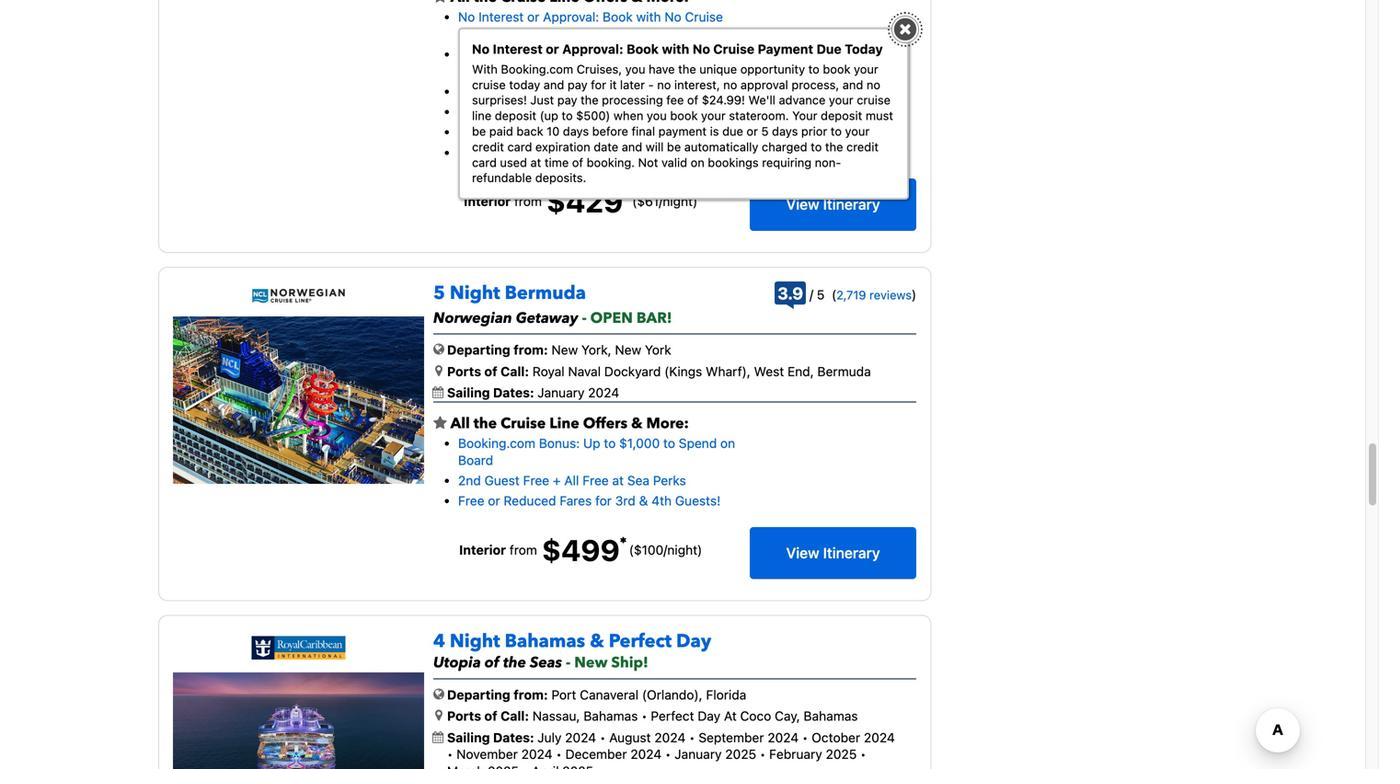 Task type: locate. For each thing, give the bounding box(es) containing it.
1 globe image from the top
[[433, 343, 445, 356]]

4
[[433, 629, 445, 655]]

1 vertical spatial globe image
[[433, 688, 445, 701]]

1 night from the top
[[450, 281, 500, 306]]

ports up the november on the left
[[447, 709, 481, 724]]

january inside july 2024 • august 2024 • september 2024 • october 2024 • november 2024 • december 2024 • january 2025 • february 2025 •
[[675, 747, 722, 762]]

book inside no interest or approval: book with no cruise payment due today booking.com bonus: up to $1,000 to spend on board great rates sale: 35% savings & free upgrades exclusive: up to $200 to spend on board! early saver sale: up to $50 to spend on board up to 2-category upgrade!
[[603, 9, 633, 24]]

1 horizontal spatial no
[[724, 78, 737, 91]]

2024 down july at the left bottom of page
[[521, 747, 553, 762]]

0 horizontal spatial /
[[659, 194, 663, 209]]

0 vertical spatial night)
[[663, 194, 698, 209]]

2025
[[725, 747, 757, 762], [826, 747, 857, 762]]

your
[[854, 62, 879, 76], [829, 93, 854, 107], [701, 109, 726, 122], [845, 124, 870, 138]]

- left the 'open'
[[582, 308, 587, 328]]

interior inside interior from $499
[[459, 542, 506, 558]]

call: for new york, new york
[[501, 364, 529, 379]]

map marker image for departing from: new york, new york
[[435, 364, 443, 377]]

$1,000 inside no interest or approval: book with no cruise payment due today booking.com bonus: up to $1,000 to spend on board great rates sale: 35% savings & free upgrades exclusive: up to $200 to spend on board! early saver sale: up to $50 to spend on board up to 2-category upgrade!
[[619, 46, 660, 62]]

spend inside booking.com bonus: up to $1,000 to spend on board 2nd guest free + all free at sea perks free or reduced fares for 3rd & 4th guests!
[[679, 436, 717, 451]]

1 vertical spatial bermuda
[[818, 364, 871, 379]]

1 vertical spatial from:
[[514, 687, 548, 703]]

& down have
[[645, 84, 654, 99]]

ports of call: for departing from: port canaveral (orlando), florida
[[447, 709, 529, 724]]

spend up will
[[639, 124, 677, 140]]

today
[[541, 26, 576, 41], [845, 41, 883, 57]]

1 vertical spatial due
[[817, 41, 842, 57]]

approval: inside no interest or approval: book with no cruise payment due today with booking.com cruises, you have the unique opportunity to book your cruise today and pay for it later - no interest, no approval process, and no surprises! just pay the processing fee of $24.99! we'll advance your cruise line deposit (up to $500) when you book your stateroom. your deposit must be paid back 10 days before final payment is due or 5 days prior to your credit card expiration date and will be automatically charged to the credit card used at time of booking. not valid on bookings requiring non- refundable deposits.
[[562, 41, 624, 57]]

book up have
[[627, 41, 659, 57]]

and
[[544, 78, 564, 91], [843, 78, 864, 91], [622, 140, 643, 154]]

0 vertical spatial interest
[[479, 9, 524, 24]]

sailing down "norwegian"
[[447, 385, 490, 400]]

0 vertical spatial map marker image
[[435, 364, 443, 377]]

with inside no interest or approval: book with no cruise payment due today booking.com bonus: up to $1,000 to spend on board great rates sale: 35% savings & free upgrades exclusive: up to $200 to spend on board! early saver sale: up to $50 to spend on board up to 2-category upgrade!
[[636, 9, 661, 24]]

day inside 4 night bahamas & perfect day utopia of the seas - new ship!
[[676, 629, 712, 655]]

dates: up the november on the left
[[493, 730, 534, 745]]

sailing dates: up the november on the left
[[447, 730, 538, 745]]

0 vertical spatial today
[[541, 26, 576, 41]]

payment inside no interest or approval: book with no cruise payment due today with booking.com cruises, you have the unique opportunity to book your cruise today and pay for it later - no interest, no approval process, and no surprises! just pay the processing fee of $24.99! we'll advance your cruise line deposit (up to $500) when you book your stateroom. your deposit must be paid back 10 days before final payment is due or 5 days prior to your credit card expiration date and will be automatically charged to the credit card used at time of booking. not valid on bookings requiring non- refundable deposits.
[[758, 41, 814, 57]]

book up process,
[[823, 62, 851, 76]]

2 $1,000 from the top
[[619, 436, 660, 451]]

dates: for new
[[493, 385, 534, 400]]

interior for $429
[[464, 194, 511, 209]]

5 up "norwegian"
[[433, 281, 445, 306]]

for left the it on the left top of page
[[591, 78, 607, 91]]

1 ports from the top
[[447, 364, 481, 379]]

2 horizontal spatial 5
[[817, 287, 825, 302]]

due up today
[[513, 26, 537, 41]]

2 view from the top
[[786, 544, 820, 562]]

2 horizontal spatial -
[[648, 78, 654, 91]]

1 horizontal spatial /
[[664, 542, 668, 558]]

1 vertical spatial approval:
[[562, 41, 624, 57]]

with for have
[[662, 41, 690, 57]]

0 vertical spatial all
[[451, 413, 470, 434]]

no down have
[[657, 78, 671, 91]]

1 vertical spatial from
[[510, 542, 537, 558]]

1 $1,000 from the top
[[619, 46, 660, 62]]

bahamas inside 4 night bahamas & perfect day utopia of the seas - new ship!
[[505, 629, 585, 655]]

interior down reduced
[[459, 542, 506, 558]]

0 vertical spatial you
[[626, 62, 646, 76]]

your
[[793, 109, 818, 122]]

bahamas down canaveral
[[584, 709, 638, 724]]

1 vertical spatial bonus:
[[539, 436, 580, 451]]

- right later
[[648, 78, 654, 91]]

at left time
[[531, 155, 541, 169]]

up up cruises,
[[583, 46, 601, 62]]

0 horizontal spatial with
[[636, 9, 661, 24]]

sailing
[[447, 385, 490, 400], [447, 730, 490, 745]]

sailing for departing from: new york, new york
[[447, 385, 490, 400]]

the up interest,
[[678, 62, 696, 76]]

0 vertical spatial call:
[[501, 364, 529, 379]]

1 view itinerary from the top
[[786, 196, 880, 213]]

view itinerary link for $499
[[750, 527, 917, 580]]

getaway
[[516, 308, 578, 328]]

cruise inside no interest or approval: book with no cruise payment due today booking.com bonus: up to $1,000 to spend on board great rates sale: 35% savings & free upgrades exclusive: up to $200 to spend on board! early saver sale: up to $50 to spend on board up to 2-category upgrade!
[[685, 9, 723, 24]]

card up used
[[508, 140, 532, 154]]

bahamas
[[505, 629, 585, 655], [584, 709, 638, 724], [804, 709, 858, 724]]

approval:
[[543, 9, 599, 24], [562, 41, 624, 57]]

0 vertical spatial book
[[823, 62, 851, 76]]

1 horizontal spatial 2025
[[826, 747, 857, 762]]

bonus: down line
[[539, 436, 580, 451]]

($61
[[632, 194, 659, 209]]

1 vertical spatial calendar image
[[433, 732, 444, 743]]

1 sailing from the top
[[447, 385, 490, 400]]

all right +
[[564, 473, 579, 488]]

cruise up must
[[857, 93, 891, 107]]

bonus: inside no interest or approval: book with no cruise payment due today booking.com bonus: up to $1,000 to spend on board great rates sale: 35% savings & free upgrades exclusive: up to $200 to spend on board! early saver sale: up to $50 to spend on board up to 2-category upgrade!
[[539, 46, 580, 62]]

due for to
[[817, 41, 842, 57]]

at
[[531, 155, 541, 169], [612, 473, 624, 488]]

0 vertical spatial booking.com bonus: up to $1,000 to spend on board link
[[458, 46, 735, 78]]

from inside interior from $429 ($61 / night)
[[514, 194, 542, 209]]

the inside 4 night bahamas & perfect day utopia of the seas - new ship!
[[503, 653, 526, 673]]

to down prior
[[811, 140, 822, 154]]

0 horizontal spatial you
[[626, 62, 646, 76]]

for inside no interest or approval: book with no cruise payment due today with booking.com cruises, you have the unique opportunity to book your cruise today and pay for it later - no interest, no approval process, and no surprises! just pay the processing fee of $24.99! we'll advance your cruise line deposit (up to $500) when you book your stateroom. your deposit must be paid back 10 days before final payment is due or 5 days prior to your credit card expiration date and will be automatically charged to the credit card used at time of booking. not valid on bookings requiring non- refundable deposits.
[[591, 78, 607, 91]]

1 sailing dates: from the top
[[447, 385, 538, 400]]

for inside booking.com bonus: up to $1,000 to spend on board 2nd guest free + all free at sea perks free or reduced fares for 3rd & 4th guests!
[[595, 493, 612, 509]]

on right valid
[[691, 155, 705, 169]]

perfect
[[609, 629, 672, 655], [651, 709, 694, 724]]

$1,000 inside booking.com bonus: up to $1,000 to spend on board 2nd guest free + all free at sea perks free or reduced fares for 3rd & 4th guests!
[[619, 436, 660, 451]]

2 vertical spatial /
[[664, 542, 668, 558]]

day up the (orlando),
[[676, 629, 712, 655]]

free inside no interest or approval: book with no cruise payment due today booking.com bonus: up to $1,000 to spend on board great rates sale: 35% savings & free upgrades exclusive: up to $200 to spend on board! early saver sale: up to $50 to spend on board up to 2-category upgrade!
[[658, 84, 684, 99]]

1 calendar image from the top
[[433, 387, 444, 399]]

2024 down august
[[631, 747, 662, 762]]

star image
[[433, 0, 447, 4]]

open
[[591, 308, 633, 328]]

no interest or approval: book with no cruise payment due today link
[[458, 9, 723, 41]]

your up the is at the top right
[[701, 109, 726, 122]]

upgrade!
[[566, 145, 621, 160]]

no up must
[[867, 78, 881, 91]]

credit down paid
[[472, 140, 504, 154]]

1 map marker image from the top
[[435, 364, 443, 377]]

1 vertical spatial ports of call:
[[447, 709, 529, 724]]

0 vertical spatial departing
[[447, 343, 511, 358]]

0 vertical spatial bonus:
[[539, 46, 580, 62]]

ports of call:
[[447, 364, 529, 379], [447, 709, 529, 724]]

1 horizontal spatial due
[[817, 41, 842, 57]]

pay up (up on the left top of the page
[[558, 93, 577, 107]]

2 2025 from the left
[[826, 747, 857, 762]]

norwegian
[[433, 308, 512, 328]]

0 vertical spatial cruise
[[685, 9, 723, 24]]

1 vertical spatial departing
[[447, 687, 511, 703]]

sale:
[[532, 84, 561, 99], [528, 124, 557, 140]]

0 horizontal spatial today
[[541, 26, 576, 41]]

map marker image up star icon
[[435, 364, 443, 377]]

cruise
[[472, 78, 506, 91], [857, 93, 891, 107]]

1 horizontal spatial deposit
[[821, 109, 863, 122]]

offers
[[583, 413, 628, 434]]

be up valid
[[667, 140, 681, 154]]

interest
[[479, 9, 524, 24], [493, 41, 543, 57]]

1 horizontal spatial all
[[564, 473, 579, 488]]

2 calendar image from the top
[[433, 732, 444, 743]]

2 vertical spatial -
[[566, 653, 571, 673]]

will
[[646, 140, 664, 154]]

1 vertical spatial booking.com
[[501, 62, 574, 76]]

due
[[513, 26, 537, 41], [817, 41, 842, 57]]

line
[[550, 413, 580, 434]]

1 vertical spatial interest
[[493, 41, 543, 57]]

1 vertical spatial $1,000
[[619, 436, 660, 451]]

from down refundable
[[514, 194, 542, 209]]

day left at
[[698, 709, 721, 724]]

5 left (
[[817, 287, 825, 302]]

1 horizontal spatial credit
[[847, 140, 879, 154]]

perfect up canaveral
[[609, 629, 672, 655]]

due for board
[[513, 26, 537, 41]]

new up departing from: port canaveral (orlando), florida
[[575, 653, 608, 673]]

today up 35%
[[541, 26, 576, 41]]

2 horizontal spatial no
[[867, 78, 881, 91]]

1 vertical spatial today
[[845, 41, 883, 57]]

interior down refundable
[[464, 194, 511, 209]]

january down royal
[[538, 385, 585, 400]]

interest inside no interest or approval: book with no cruise payment due today booking.com bonus: up to $1,000 to spend on board great rates sale: 35% savings & free upgrades exclusive: up to $200 to spend on board! early saver sale: up to $50 to spend on board up to 2-category upgrade!
[[479, 9, 524, 24]]

0 horizontal spatial payment
[[458, 26, 510, 41]]

0 vertical spatial sailing dates:
[[447, 385, 538, 400]]

/ right 3.9
[[810, 287, 814, 302]]

book up cruises,
[[603, 9, 633, 24]]

of
[[687, 93, 699, 107], [572, 155, 584, 169], [485, 364, 498, 379], [485, 653, 500, 673], [485, 709, 498, 724]]

2 globe image from the top
[[433, 688, 445, 701]]

/ right "asterisk" icon
[[664, 542, 668, 558]]

1 dates: from the top
[[493, 385, 534, 400]]

to up process,
[[809, 62, 820, 76]]

1 itinerary from the top
[[823, 196, 880, 213]]

approval: inside no interest or approval: book with no cruise payment due today booking.com bonus: up to $1,000 to spend on board great rates sale: 35% savings & free upgrades exclusive: up to $200 to spend on board! early saver sale: up to $50 to spend on board up to 2-category upgrade!
[[543, 9, 599, 24]]

0 vertical spatial calendar image
[[433, 387, 444, 399]]

2 itinerary from the top
[[823, 544, 880, 562]]

2025 down october
[[826, 747, 857, 762]]

2 view itinerary from the top
[[786, 544, 880, 562]]

today for your
[[845, 41, 883, 57]]

new up royal
[[552, 343, 578, 358]]

1 horizontal spatial payment
[[758, 41, 814, 57]]

and up the just
[[544, 78, 564, 91]]

of up the november on the left
[[485, 709, 498, 724]]

calendar image
[[433, 387, 444, 399], [433, 732, 444, 743]]

saver
[[491, 124, 524, 140]]

0 vertical spatial /
[[659, 194, 663, 209]]

you
[[626, 62, 646, 76], [647, 109, 667, 122]]

departing from: port canaveral (orlando), florida
[[447, 687, 747, 703]]

0 horizontal spatial no
[[657, 78, 671, 91]]

due inside no interest or approval: book with no cruise payment due today with booking.com cruises, you have the unique opportunity to book your cruise today and pay for it later - no interest, no approval process, and no surprises! just pay the processing fee of $24.99! we'll advance your cruise line deposit (up to $500) when you book your stateroom. your deposit must be paid back 10 days before final payment is due or 5 days prior to your credit card expiration date and will be automatically charged to the credit card used at time of booking. not valid on bookings requiring non- refundable deposits.
[[817, 41, 842, 57]]

board up the great
[[458, 63, 493, 78]]

no interest or approval: book with no cruise payment due today dialog
[[458, 16, 919, 200]]

more:
[[647, 413, 689, 434]]

0 vertical spatial dates:
[[493, 385, 534, 400]]

5 inside no interest or approval: book with no cruise payment due today with booking.com cruises, you have the unique opportunity to book your cruise today and pay for it later - no interest, no approval process, and no surprises! just pay the processing fee of $24.99! we'll advance your cruise line deposit (up to $500) when you book your stateroom. your deposit must be paid back 10 days before final payment is due or 5 days prior to your credit card expiration date and will be automatically charged to the credit card used at time of booking. not valid on bookings requiring non- refundable deposits.
[[762, 124, 769, 138]]

1 call: from the top
[[501, 364, 529, 379]]

0 horizontal spatial -
[[566, 653, 571, 673]]

sale: up (up on the left top of the page
[[532, 84, 561, 99]]

2 ports from the top
[[447, 709, 481, 724]]

booking.com bonus: up to $1,000 to spend on board link
[[458, 46, 735, 78], [458, 436, 735, 468]]

board up automatically
[[699, 124, 734, 140]]

at left the sea
[[612, 473, 624, 488]]

automatically
[[685, 140, 759, 154]]

day
[[676, 629, 712, 655], [698, 709, 721, 724]]

with
[[636, 9, 661, 24], [662, 41, 690, 57]]

up inside booking.com bonus: up to $1,000 to spend on board 2nd guest free + all free at sea perks free or reduced fares for 3rd & 4th guests!
[[583, 436, 601, 451]]

date
[[594, 140, 619, 154]]

2 ports of call: from the top
[[447, 709, 529, 724]]

& inside 4 night bahamas & perfect day utopia of the seas - new ship!
[[590, 629, 604, 655]]

globe image down utopia
[[433, 688, 445, 701]]

departing down utopia
[[447, 687, 511, 703]]

interior
[[464, 194, 511, 209], [459, 542, 506, 558]]

departing for departing from: port canaveral (orlando), florida
[[447, 687, 511, 703]]

2 dates: from the top
[[493, 730, 534, 745]]

0 horizontal spatial days
[[563, 124, 589, 138]]

2 vertical spatial booking.com
[[458, 436, 536, 451]]

2,719
[[837, 288, 867, 302]]

guest
[[485, 473, 520, 488]]

deposits.
[[535, 171, 587, 185]]

1 horizontal spatial today
[[845, 41, 883, 57]]

$200
[[556, 104, 588, 119]]

early saver sale: up to $50 to spend on board link
[[458, 124, 734, 140]]

view itinerary link for $429
[[750, 179, 917, 231]]

with inside no interest or approval: book with no cruise payment due today with booking.com cruises, you have the unique opportunity to book your cruise today and pay for it later - no interest, no approval process, and no surprises! just pay the processing fee of $24.99! we'll advance your cruise line deposit (up to $500) when you book your stateroom. your deposit must be paid back 10 days before final payment is due or 5 days prior to your credit card expiration date and will be automatically charged to the credit card used at time of booking. not valid on bookings requiring non- refundable deposits.
[[662, 41, 690, 57]]

call: left royal
[[501, 364, 529, 379]]

ports of call: down "norwegian"
[[447, 364, 529, 379]]

2 night from the top
[[450, 629, 500, 655]]

asterisk image
[[620, 536, 627, 544]]

& inside no interest or approval: book with no cruise payment due today booking.com bonus: up to $1,000 to spend on board great rates sale: 35% savings & free upgrades exclusive: up to $200 to spend on board! early saver sale: up to $50 to spend on board up to 2-category upgrade!
[[645, 84, 654, 99]]

up to 2-category upgrade! link
[[458, 145, 621, 160]]

credit
[[472, 140, 504, 154], [847, 140, 879, 154]]

or inside no interest or approval: book with no cruise payment due today booking.com bonus: up to $1,000 to spend on board great rates sale: 35% savings & free upgrades exclusive: up to $200 to spend on board! early saver sale: up to $50 to spend on board up to 2-category upgrade!
[[527, 9, 540, 24]]

with
[[472, 62, 498, 76]]

2 view itinerary link from the top
[[750, 527, 917, 580]]

night) inside interior from $429 ($61 / night)
[[663, 194, 698, 209]]

interior from $499
[[459, 533, 620, 568]]

0 horizontal spatial deposit
[[495, 109, 537, 122]]

deposit up saver
[[495, 109, 537, 122]]

0 horizontal spatial all
[[451, 413, 470, 434]]

royal
[[533, 364, 565, 379]]

1 vertical spatial sailing
[[447, 730, 490, 745]]

from: for port
[[514, 687, 548, 703]]

1 vertical spatial sailing dates:
[[447, 730, 538, 745]]

night) right ($100
[[668, 542, 702, 558]]

approval: for up
[[543, 9, 599, 24]]

1 ports of call: from the top
[[447, 364, 529, 379]]

sale: down (up on the left top of the page
[[528, 124, 557, 140]]

1 horizontal spatial days
[[772, 124, 798, 138]]

- inside 5 night bermuda norwegian getaway - open bar!
[[582, 308, 587, 328]]

interest for with
[[493, 41, 543, 57]]

calendar image down utopia
[[433, 732, 444, 743]]

0 vertical spatial night
[[450, 281, 500, 306]]

0 vertical spatial from:
[[514, 343, 548, 358]]

to up cruises,
[[604, 46, 616, 62]]

or down no interest or approval: book with no cruise payment due today link
[[546, 41, 559, 57]]

0 vertical spatial ports of call:
[[447, 364, 529, 379]]

0 vertical spatial approval:
[[543, 9, 599, 24]]

later
[[620, 78, 645, 91]]

1 horizontal spatial january
[[675, 747, 722, 762]]

all the cruise line offers & more:
[[447, 413, 689, 434]]

calendar image for departing from: new york, new york
[[433, 387, 444, 399]]

globe image down "norwegian"
[[433, 343, 445, 356]]

1 vertical spatial cruise
[[857, 93, 891, 107]]

1 horizontal spatial -
[[582, 308, 587, 328]]

1 2025 from the left
[[725, 747, 757, 762]]

booking.com up guest
[[458, 436, 536, 451]]

0 vertical spatial view itinerary
[[786, 196, 880, 213]]

1 days from the left
[[563, 124, 589, 138]]

0 vertical spatial cruise
[[472, 78, 506, 91]]

2 call: from the top
[[501, 709, 529, 724]]

1 departing from the top
[[447, 343, 511, 358]]

deposit
[[495, 109, 537, 122], [821, 109, 863, 122]]

night right the 4 on the bottom left
[[450, 629, 500, 655]]

today inside no interest or approval: book with no cruise payment due today booking.com bonus: up to $1,000 to spend on board great rates sale: 35% savings & free upgrades exclusive: up to $200 to spend on board! early saver sale: up to $50 to spend on board up to 2-category upgrade!
[[541, 26, 576, 41]]

0 vertical spatial -
[[648, 78, 654, 91]]

$1,000
[[619, 46, 660, 62], [619, 436, 660, 451]]

itinerary for $429
[[823, 196, 880, 213]]

utopia of the seas image
[[173, 673, 424, 769]]

globe image
[[433, 343, 445, 356], [433, 688, 445, 701]]

cruise inside no interest or approval: book with no cruise payment due today with booking.com cruises, you have the unique opportunity to book your cruise today and pay for it later - no interest, no approval process, and no surprises! just pay the processing fee of $24.99! we'll advance your cruise line deposit (up to $500) when you book your stateroom. your deposit must be paid back 10 days before final payment is due or 5 days prior to your credit card expiration date and will be automatically charged to the credit card used at time of booking. not valid on bookings requiring non- refundable deposits.
[[714, 41, 755, 57]]

interest up today
[[493, 41, 543, 57]]

spend
[[679, 46, 717, 62], [607, 104, 645, 119], [639, 124, 677, 140], [679, 436, 717, 451]]

0 horizontal spatial cruise
[[472, 78, 506, 91]]

today inside no interest or approval: book with no cruise payment due today with booking.com cruises, you have the unique opportunity to book your cruise today and pay for it later - no interest, no approval process, and no surprises! just pay the processing fee of $24.99! we'll advance your cruise line deposit (up to $500) when you book your stateroom. your deposit must be paid back 10 days before final payment is due or 5 days prior to your credit card expiration date and will be automatically charged to the credit card used at time of booking. not valid on bookings requiring non- refundable deposits.
[[845, 41, 883, 57]]

due inside no interest or approval: book with no cruise payment due today booking.com bonus: up to $1,000 to spend on board great rates sale: 35% savings & free upgrades exclusive: up to $200 to spend on board! early saver sale: up to $50 to spend on board up to 2-category upgrade!
[[513, 26, 537, 41]]

due up process,
[[817, 41, 842, 57]]

bar!
[[637, 308, 672, 328]]

0 horizontal spatial 2025
[[725, 747, 757, 762]]

1 from: from the top
[[514, 343, 548, 358]]

or down stateroom.
[[747, 124, 758, 138]]

1 vertical spatial cruise
[[714, 41, 755, 57]]

dates: for port
[[493, 730, 534, 745]]

interior from $429 ($61 / night)
[[464, 184, 698, 219]]

view itinerary link
[[750, 179, 917, 231], [750, 527, 917, 580]]

night inside 4 night bahamas & perfect day utopia of the seas - new ship!
[[450, 629, 500, 655]]

(
[[832, 287, 837, 302]]

1 vertical spatial view
[[786, 544, 820, 562]]

0 vertical spatial book
[[603, 9, 633, 24]]

to down $500)
[[581, 124, 593, 140]]

sailing dates: for departing from: new york, new york
[[447, 385, 538, 400]]

2 bonus: from the top
[[539, 436, 580, 451]]

departing
[[447, 343, 511, 358], [447, 687, 511, 703]]

sea
[[627, 473, 650, 488]]

book inside no interest or approval: book with no cruise payment due today with booking.com cruises, you have the unique opportunity to book your cruise today and pay for it later - no interest, no approval process, and no surprises! just pay the processing fee of $24.99! we'll advance your cruise line deposit (up to $500) when you book your stateroom. your deposit must be paid back 10 days before final payment is due or 5 days prior to your credit card expiration date and will be automatically charged to the credit card used at time of booking. not valid on bookings requiring non- refundable deposits.
[[627, 41, 659, 57]]

-
[[648, 78, 654, 91], [582, 308, 587, 328], [566, 653, 571, 673]]

from down reduced
[[510, 542, 537, 558]]

1 vertical spatial /
[[810, 287, 814, 302]]

call: left the nassau,
[[501, 709, 529, 724]]

3 no from the left
[[867, 78, 881, 91]]

book up payment
[[670, 109, 698, 122]]

the left seas
[[503, 653, 526, 673]]

1 horizontal spatial you
[[647, 109, 667, 122]]

to down the more:
[[664, 436, 675, 451]]

spend down the more:
[[679, 436, 717, 451]]

1 vertical spatial interior
[[459, 542, 506, 558]]

0 horizontal spatial book
[[670, 109, 698, 122]]

ports down "norwegian"
[[447, 364, 481, 379]]

bonus: up 35%
[[539, 46, 580, 62]]

ports of call: for departing from: new york, new york
[[447, 364, 529, 379]]

1 vertical spatial at
[[612, 473, 624, 488]]

2 departing from the top
[[447, 687, 511, 703]]

payment inside no interest or approval: book with no cruise payment due today booking.com bonus: up to $1,000 to spend on board great rates sale: 35% savings & free upgrades exclusive: up to $200 to spend on board! early saver sale: up to $50 to spend on board up to 2-category upgrade!
[[458, 26, 510, 41]]

1 vertical spatial card
[[472, 155, 497, 169]]

ports of call: up the november on the left
[[447, 709, 529, 724]]

1 no from the left
[[657, 78, 671, 91]]

ship!
[[611, 653, 649, 673]]

from inside interior from $499
[[510, 542, 537, 558]]

0 vertical spatial for
[[591, 78, 607, 91]]

0 vertical spatial view itinerary link
[[750, 179, 917, 231]]

$499
[[542, 533, 620, 568]]

night inside 5 night bermuda norwegian getaway - open bar!
[[450, 281, 500, 306]]

ports for departing from: new york, new york
[[447, 364, 481, 379]]

&
[[645, 84, 654, 99], [631, 413, 643, 434], [639, 493, 648, 509], [590, 629, 604, 655]]

night up "norwegian"
[[450, 281, 500, 306]]

book
[[823, 62, 851, 76], [670, 109, 698, 122]]

all inside booking.com bonus: up to $1,000 to spend on board 2nd guest free + all free at sea perks free or reduced fares for 3rd & 4th guests!
[[564, 473, 579, 488]]

map marker image
[[435, 364, 443, 377], [435, 709, 443, 722]]

pay
[[568, 78, 588, 91], [558, 93, 577, 107]]

2nd guest free + all free at sea perks link
[[458, 473, 686, 488]]

up down early at the left of page
[[458, 145, 475, 160]]

$500)
[[576, 109, 611, 122]]

2 sailing from the top
[[447, 730, 490, 745]]

interior inside interior from $429 ($61 / night)
[[464, 194, 511, 209]]

non-
[[815, 155, 842, 169]]

be down line
[[472, 124, 486, 138]]

0 horizontal spatial due
[[513, 26, 537, 41]]

just
[[531, 93, 554, 107]]

board inside booking.com bonus: up to $1,000 to spend on board 2nd guest free + all free at sea perks free or reduced fares for 3rd & 4th guests!
[[458, 453, 493, 468]]

2 sailing dates: from the top
[[447, 730, 538, 745]]

& left ship! at the bottom left of page
[[590, 629, 604, 655]]

1 vertical spatial perfect
[[651, 709, 694, 724]]

0 vertical spatial booking.com
[[458, 46, 536, 62]]

perfect down the (orlando),
[[651, 709, 694, 724]]

0 vertical spatial globe image
[[433, 343, 445, 356]]

($100 / night)
[[629, 542, 702, 558]]

/ inside 3.9 / 5 ( 2,719 reviews )
[[810, 287, 814, 302]]

1 view from the top
[[786, 196, 820, 213]]

bookings
[[708, 155, 759, 169]]

1 bonus: from the top
[[539, 46, 580, 62]]

2 from: from the top
[[514, 687, 548, 703]]

0 horizontal spatial card
[[472, 155, 497, 169]]

pay down cruises,
[[568, 78, 588, 91]]

at inside no interest or approval: book with no cruise payment due today with booking.com cruises, you have the unique opportunity to book your cruise today and pay for it later - no interest, no approval process, and no surprises! just pay the processing fee of $24.99! we'll advance your cruise line deposit (up to $500) when you book your stateroom. your deposit must be paid back 10 days before final payment is due or 5 days prior to your credit card expiration date and will be automatically charged to the credit card used at time of booking. not valid on bookings requiring non- refundable deposits.
[[531, 155, 541, 169]]

july
[[538, 730, 562, 745]]

view
[[786, 196, 820, 213], [786, 544, 820, 562]]

1 view itinerary link from the top
[[750, 179, 917, 231]]

2 map marker image from the top
[[435, 709, 443, 722]]

1 vertical spatial view itinerary
[[786, 544, 880, 562]]

1 vertical spatial board
[[699, 124, 734, 140]]

on left fee
[[648, 104, 663, 119]]

0 vertical spatial due
[[513, 26, 537, 41]]

sailing for departing from: port canaveral (orlando), florida
[[447, 730, 490, 745]]

1 vertical spatial view itinerary link
[[750, 527, 917, 580]]

bermuda
[[505, 281, 586, 306], [818, 364, 871, 379]]

0 vertical spatial $1,000
[[619, 46, 660, 62]]

view for $429
[[786, 196, 820, 213]]

of right time
[[572, 155, 584, 169]]

new
[[552, 343, 578, 358], [615, 343, 642, 358], [575, 653, 608, 673]]

cruise
[[685, 9, 723, 24], [714, 41, 755, 57], [501, 413, 546, 434]]

interest inside no interest or approval: book with no cruise payment due today with booking.com cruises, you have the unique opportunity to book your cruise today and pay for it later - no interest, no approval process, and no surprises! just pay the processing fee of $24.99! we'll advance your cruise line deposit (up to $500) when you book your stateroom. your deposit must be paid back 10 days before final payment is due or 5 days prior to your credit card expiration date and will be automatically charged to the credit card used at time of booking. not valid on bookings requiring non- refundable deposits.
[[493, 41, 543, 57]]

$50
[[596, 124, 620, 140]]



Task type: vqa. For each thing, say whether or not it's contained in the screenshot.
star icon on the top of page
yes



Task type: describe. For each thing, give the bounding box(es) containing it.
reduced
[[504, 493, 556, 509]]

early
[[458, 124, 488, 140]]

valid
[[662, 155, 688, 169]]

0 vertical spatial sale:
[[532, 84, 561, 99]]

port
[[552, 687, 576, 703]]

nassau, bahamas • perfect day at coco cay, bahamas
[[533, 709, 858, 724]]

your down process,
[[829, 93, 854, 107]]

to left 2- in the left top of the page
[[479, 145, 491, 160]]

final
[[632, 124, 655, 138]]

1 horizontal spatial and
[[622, 140, 643, 154]]

1 deposit from the left
[[495, 109, 537, 122]]

0 vertical spatial january
[[538, 385, 585, 400]]

end,
[[788, 364, 814, 379]]

1 horizontal spatial card
[[508, 140, 532, 154]]

on inside no interest or approval: book with no cruise payment due today with booking.com cruises, you have the unique opportunity to book your cruise today and pay for it later - no interest, no approval process, and no surprises! just pay the processing fee of $24.99! we'll advance your cruise line deposit (up to $500) when you book your stateroom. your deposit must be paid back 10 days before final payment is due or 5 days prior to your credit card expiration date and will be automatically charged to the credit card used at time of booking. not valid on bookings requiring non- refundable deposits.
[[691, 155, 705, 169]]

2024 up february
[[768, 730, 799, 745]]

cruises,
[[577, 62, 622, 76]]

approval: for cruises,
[[562, 41, 624, 57]]

dockyard
[[605, 364, 661, 379]]

free down 2nd
[[458, 493, 485, 509]]

prior
[[802, 124, 828, 138]]

your down must
[[845, 124, 870, 138]]

or inside booking.com bonus: up to $1,000 to spend on board 2nd guest free + all free at sea perks free or reduced fares for 3rd & 4th guests!
[[488, 493, 500, 509]]

4th
[[652, 493, 672, 509]]

/ for 3.9
[[810, 287, 814, 302]]

interior for $499
[[459, 542, 506, 558]]

free or reduced fares for 3rd & 4th guests! link
[[458, 493, 721, 509]]

to up have
[[664, 46, 675, 62]]

processing
[[602, 93, 663, 107]]

(orlando),
[[642, 687, 703, 703]]

refundable
[[472, 171, 532, 185]]

view itinerary for $429
[[786, 196, 880, 213]]

sailing dates: for departing from: port canaveral (orlando), florida
[[447, 730, 538, 745]]

up right 10
[[560, 124, 578, 140]]

interest,
[[675, 78, 720, 91]]

$429
[[547, 184, 623, 219]]

naval
[[568, 364, 601, 379]]

december
[[566, 747, 627, 762]]

not
[[638, 155, 658, 169]]

west
[[754, 364, 784, 379]]

february
[[769, 747, 823, 762]]

august
[[609, 730, 651, 745]]

board!
[[667, 104, 706, 119]]

night for 4
[[450, 629, 500, 655]]

york
[[645, 343, 671, 358]]

2024 right october
[[864, 730, 895, 745]]

2024 up december at the bottom
[[565, 730, 596, 745]]

1 vertical spatial sale:
[[528, 124, 557, 140]]

reviews
[[870, 288, 912, 302]]

it
[[610, 78, 617, 91]]

/ inside interior from $429 ($61 / night)
[[659, 194, 663, 209]]

2nd
[[458, 473, 481, 488]]

view for $499
[[786, 544, 820, 562]]

spend down savings
[[607, 104, 645, 119]]

free up free or reduced fares for 3rd & 4th guests! link
[[583, 473, 609, 488]]

1 horizontal spatial book
[[823, 62, 851, 76]]

departing for departing from: new york, new york
[[447, 343, 511, 358]]

process,
[[792, 78, 840, 91]]

your up must
[[854, 62, 879, 76]]

have
[[649, 62, 675, 76]]

of inside 4 night bahamas & perfect day utopia of the seas - new ship!
[[485, 653, 500, 673]]

bonus: inside booking.com bonus: up to $1,000 to spend on board 2nd guest free + all free at sea perks free or reduced fares for 3rd & 4th guests!
[[539, 436, 580, 451]]

approval
[[741, 78, 789, 91]]

to up 10
[[541, 104, 553, 119]]

2 credit from the left
[[847, 140, 879, 154]]

cay,
[[775, 709, 800, 724]]

of down "norwegian"
[[485, 364, 498, 379]]

)
[[912, 287, 917, 302]]

upgrades
[[687, 84, 745, 99]]

itinerary for $499
[[823, 544, 880, 562]]

35%
[[564, 84, 592, 99]]

new inside 4 night bahamas & perfect day utopia of the seas - new ship!
[[575, 653, 608, 673]]

to down offers
[[604, 436, 616, 451]]

globe image for departing from: new york, new york
[[433, 343, 445, 356]]

the right star icon
[[474, 413, 497, 434]]

2 no from the left
[[724, 78, 737, 91]]

canaveral
[[580, 687, 639, 703]]

new up dockyard
[[615, 343, 642, 358]]

ports for departing from: port canaveral (orlando), florida
[[447, 709, 481, 724]]

payment
[[659, 124, 707, 138]]

the up non-
[[825, 140, 843, 154]]

1 vertical spatial pay
[[558, 93, 577, 107]]

coco
[[740, 709, 772, 724]]

0 horizontal spatial and
[[544, 78, 564, 91]]

when
[[614, 109, 644, 122]]

with for $1,000
[[636, 9, 661, 24]]

before
[[592, 124, 629, 138]]

florida
[[706, 687, 747, 703]]

map marker image for departing from: port canaveral (orlando), florida
[[435, 709, 443, 722]]

bahamas up october
[[804, 709, 858, 724]]

charged
[[762, 140, 808, 154]]

book for you
[[627, 41, 659, 57]]

on inside booking.com bonus: up to $1,000 to spend on board 2nd guest free + all free at sea perks free or reduced fares for 3rd & 4th guests!
[[721, 436, 735, 451]]

1 booking.com bonus: up to $1,000 to spend on board link from the top
[[458, 46, 735, 78]]

to up early saver sale: up to $50 to spend on board 'link' on the top of the page
[[591, 104, 603, 119]]

free left +
[[523, 473, 550, 488]]

perks
[[653, 473, 686, 488]]

january 2024
[[538, 385, 620, 400]]

$24.99!
[[702, 93, 745, 107]]

departing from: new york, new york
[[447, 343, 671, 358]]

unique
[[700, 62, 737, 76]]

5 inside 3.9 / 5 ( 2,719 reviews )
[[817, 287, 825, 302]]

must
[[866, 109, 894, 122]]

star image
[[433, 416, 447, 431]]

- inside 4 night bahamas & perfect day utopia of the seas - new ship!
[[566, 653, 571, 673]]

norwegian getaway image
[[173, 317, 424, 484]]

($100
[[629, 542, 664, 558]]

is
[[710, 124, 719, 138]]

/ for ($100
[[664, 542, 668, 558]]

booking.com inside no interest or approval: book with no cruise payment due today booking.com bonus: up to $1,000 to spend on board great rates sale: 35% savings & free upgrades exclusive: up to $200 to spend on board! early saver sale: up to $50 to spend on board up to 2-category upgrade!
[[458, 46, 536, 62]]

2024 down naval
[[588, 385, 620, 400]]

night for 5
[[450, 281, 500, 306]]

no interest or approval: book with no cruise payment due today with booking.com cruises, you have the unique opportunity to book your cruise today and pay for it later - no interest, no approval process, and no surprises! just pay the processing fee of $24.99! we'll advance your cruise line deposit (up to $500) when you book your stateroom. your deposit must be paid back 10 days before final payment is due or 5 days prior to your credit card expiration date and will be automatically charged to the credit card used at time of booking. not valid on bookings requiring non- refundable deposits.
[[472, 41, 894, 185]]

category
[[508, 145, 562, 160]]

fares
[[560, 493, 592, 509]]

exclusive: up to $200 to spend on board! link
[[458, 104, 706, 119]]

& left the more:
[[631, 413, 643, 434]]

on up unique at right
[[721, 46, 735, 62]]

time
[[545, 155, 569, 169]]

interest for booking.com
[[479, 9, 524, 24]]

globe image for departing from: port canaveral (orlando), florida
[[433, 688, 445, 701]]

perfect inside 4 night bahamas & perfect day utopia of the seas - new ship!
[[609, 629, 672, 655]]

calendar image for departing from: port canaveral (orlando), florida
[[433, 732, 444, 743]]

2 horizontal spatial and
[[843, 78, 864, 91]]

royal caribbean image
[[252, 637, 346, 660]]

at
[[724, 709, 737, 724]]

great
[[458, 84, 491, 99]]

5 inside 5 night bermuda norwegian getaway - open bar!
[[433, 281, 445, 306]]

2,719 reviews link
[[837, 288, 912, 302]]

10
[[547, 124, 560, 138]]

from for $429
[[514, 194, 542, 209]]

we'll
[[749, 93, 776, 107]]

1 credit from the left
[[472, 140, 504, 154]]

the up $500)
[[581, 93, 599, 107]]

utopia
[[433, 653, 481, 673]]

line
[[472, 109, 492, 122]]

payment for to
[[758, 41, 814, 57]]

on down board! in the top of the page
[[681, 124, 696, 140]]

spend up unique at right
[[679, 46, 717, 62]]

back
[[517, 124, 544, 138]]

2 deposit from the left
[[821, 109, 863, 122]]

0 vertical spatial pay
[[568, 78, 588, 91]]

from: for new
[[514, 343, 548, 358]]

booking.com inside no interest or approval: book with no cruise payment due today with booking.com cruises, you have the unique opportunity to book your cruise today and pay for it later - no interest, no approval process, and no surprises! just pay the processing fee of $24.99! we'll advance your cruise line deposit (up to $500) when you book your stateroom. your deposit must be paid back 10 days before final payment is due or 5 days prior to your credit card expiration date and will be automatically charged to the credit card used at time of booking. not valid on bookings requiring non- refundable deposits.
[[501, 62, 574, 76]]

0 vertical spatial be
[[472, 124, 486, 138]]

opportunity
[[741, 62, 805, 76]]

stateroom.
[[729, 109, 789, 122]]

+
[[553, 473, 561, 488]]

& inside booking.com bonus: up to $1,000 to spend on board 2nd guest free + all free at sea perks free or reduced fares for 3rd & 4th guests!
[[639, 493, 648, 509]]

1 horizontal spatial bermuda
[[818, 364, 871, 379]]

view itinerary for $499
[[786, 544, 880, 562]]

(kings
[[665, 364, 702, 379]]

- inside no interest or approval: book with no cruise payment due today with booking.com cruises, you have the unique opportunity to book your cruise today and pay for it later - no interest, no approval process, and no surprises! just pay the processing fee of $24.99! we'll advance your cruise line deposit (up to $500) when you book your stateroom. your deposit must be paid back 10 days before final payment is due or 5 days prior to your credit card expiration date and will be automatically charged to the credit card used at time of booking. not valid on bookings requiring non- refundable deposits.
[[648, 78, 654, 91]]

1 vertical spatial be
[[667, 140, 681, 154]]

to right (up on the left top of the page
[[562, 109, 573, 122]]

2 days from the left
[[772, 124, 798, 138]]

payment for board
[[458, 26, 510, 41]]

book for to
[[603, 9, 633, 24]]

seas
[[530, 653, 562, 673]]

up up "back"
[[520, 104, 537, 119]]

1 vertical spatial day
[[698, 709, 721, 724]]

to down when
[[624, 124, 636, 140]]

bermuda inside 5 night bermuda norwegian getaway - open bar!
[[505, 281, 586, 306]]

call: for port canaveral (orlando), florida
[[501, 709, 529, 724]]

2 booking.com bonus: up to $1,000 to spend on board link from the top
[[458, 436, 735, 468]]

september
[[699, 730, 764, 745]]

from for $499
[[510, 542, 537, 558]]

5 night bermuda norwegian getaway - open bar!
[[433, 281, 672, 328]]

cruise for spend
[[685, 9, 723, 24]]

norwegian cruise line image
[[252, 288, 346, 304]]

1 vertical spatial night)
[[668, 542, 702, 558]]

of down interest,
[[687, 93, 699, 107]]

paid
[[489, 124, 513, 138]]

cruise for unique
[[714, 41, 755, 57]]

2 vertical spatial cruise
[[501, 413, 546, 434]]

savings
[[595, 84, 642, 99]]

3.9 / 5 ( 2,719 reviews )
[[778, 283, 917, 303]]

at inside booking.com bonus: up to $1,000 to spend on board 2nd guest free + all free at sea perks free or reduced fares for 3rd & 4th guests!
[[612, 473, 624, 488]]

2024 down nassau, bahamas • perfect day at coco cay, bahamas
[[655, 730, 686, 745]]

today for rates
[[541, 26, 576, 41]]

york,
[[582, 343, 612, 358]]

to right prior
[[831, 124, 842, 138]]

0 vertical spatial board
[[458, 63, 493, 78]]

booking.com inside booking.com bonus: up to $1,000 to spend on board 2nd guest free + all free at sea perks free or reduced fares for 3rd & 4th guests!
[[458, 436, 536, 451]]

july 2024 • august 2024 • september 2024 • october 2024 • november 2024 • december 2024 • january 2025 • february 2025 •
[[447, 730, 895, 762]]

due
[[723, 124, 744, 138]]

expiration
[[536, 140, 591, 154]]

november
[[457, 747, 518, 762]]



